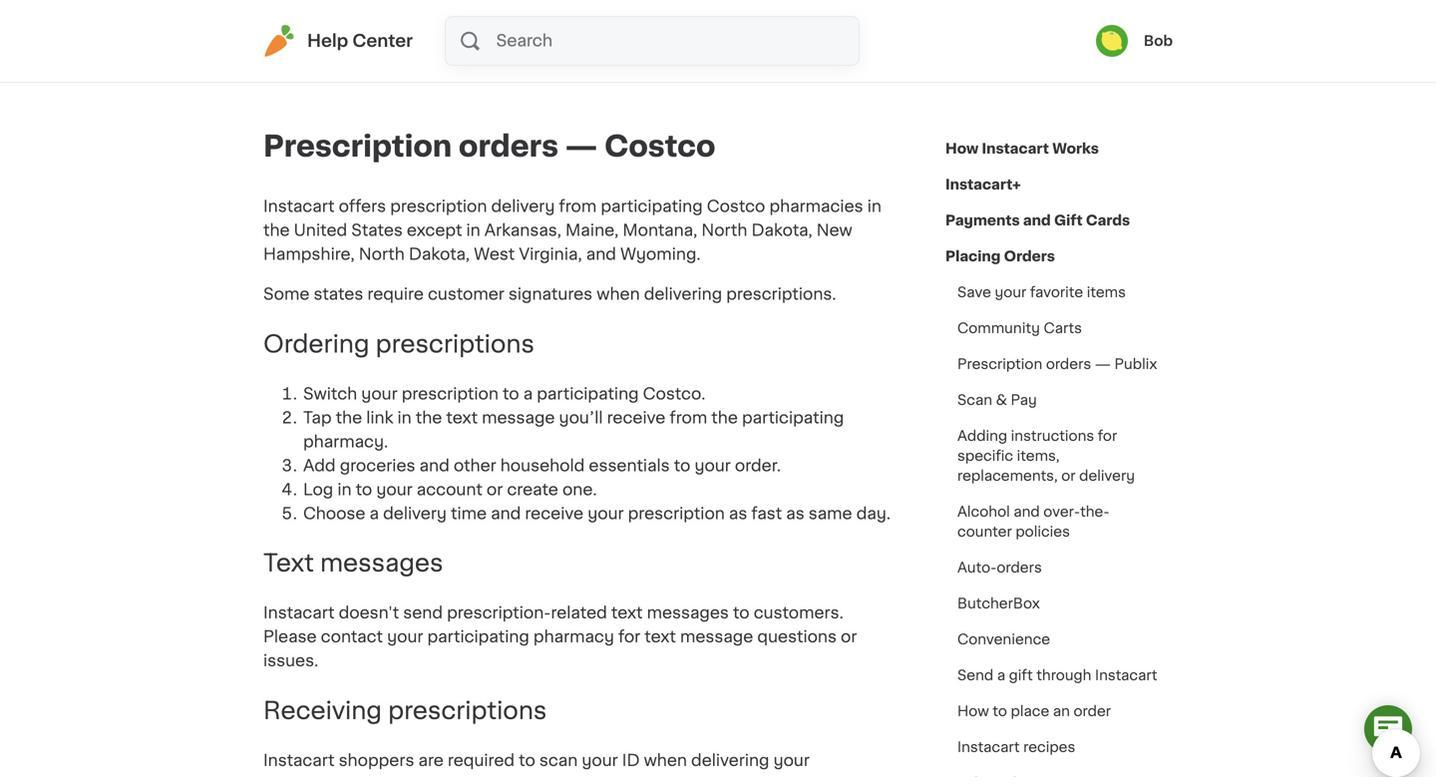 Task type: locate. For each thing, give the bounding box(es) containing it.
place
[[1011, 704, 1050, 718]]

payments and gift cards
[[946, 213, 1130, 227]]

to left get
[[725, 777, 742, 777]]

instacart doesn't send prescription-related text messages to customers. please contact your participating pharmacy for text message questions or issues.
[[263, 605, 857, 669]]

dakota,
[[752, 222, 813, 238], [409, 246, 470, 262]]

send a gift through instacart link
[[946, 657, 1170, 693]]

message up household
[[482, 410, 555, 426]]

costco inside instacart offers prescription delivery from participating costco pharmacies in the united states except in arkansas, maine, montana, north dakota, new hampshire, north dakota, west virginia, and wyoming.
[[707, 199, 766, 214]]

orders for costco
[[459, 132, 559, 161]]

for right pharmacy
[[618, 629, 641, 645]]

orders up 'arkansas,'
[[459, 132, 559, 161]]

to down the groceries
[[356, 482, 372, 498]]

1 vertical spatial north
[[359, 246, 405, 262]]

prescriptions down customer
[[376, 332, 535, 356]]

in right pharmacies
[[868, 199, 882, 214]]

1 vertical spatial —
[[1095, 357, 1111, 371]]

0 horizontal spatial from
[[559, 199, 597, 214]]

2 vertical spatial orders
[[997, 561, 1042, 575]]

instacart down place
[[958, 740, 1020, 754]]

0 vertical spatial delivery
[[491, 199, 555, 214]]

or up over-
[[1062, 469, 1076, 483]]

1 horizontal spatial dakota,
[[752, 222, 813, 238]]

1 vertical spatial prescription
[[958, 357, 1043, 371]]

2 horizontal spatial delivery
[[1079, 469, 1135, 483]]

how up instacart+ link
[[946, 142, 979, 156]]

order
[[1074, 704, 1111, 718]]

community carts link
[[946, 310, 1094, 346]]

how instacart works link
[[946, 131, 1099, 167]]

1 vertical spatial orders
[[1046, 357, 1092, 371]]

orders down carts
[[1046, 357, 1092, 371]]

0 horizontal spatial text
[[446, 410, 478, 426]]

pharmacy.
[[303, 434, 388, 450]]

0 horizontal spatial for
[[618, 629, 641, 645]]

how for how instacart works
[[946, 142, 979, 156]]

united
[[294, 222, 347, 238]]

delivery up the-
[[1079, 469, 1135, 483]]

text right pharmacy
[[645, 629, 676, 645]]

as left the fast on the right bottom of page
[[729, 506, 747, 522]]

1 vertical spatial prescriptions
[[388, 699, 547, 723]]

1 vertical spatial require
[[564, 777, 620, 777]]

your inside instacart doesn't send prescription-related text messages to customers. please contact your participating pharmacy for text message questions or issues.
[[387, 629, 423, 645]]

1 horizontal spatial for
[[1098, 429, 1117, 443]]

1 vertical spatial states
[[510, 777, 560, 777]]

states down the hampshire, on the top of the page
[[314, 286, 363, 302]]

costco left pharmacies
[[707, 199, 766, 214]]

prescription for prescription orders — costco
[[263, 132, 452, 161]]

to left scan
[[519, 753, 535, 769]]

1 vertical spatial delivery
[[1079, 469, 1135, 483]]

states
[[351, 222, 403, 238]]

placing orders
[[946, 249, 1055, 263]]

require up ordering prescriptions
[[367, 286, 424, 302]]

same
[[809, 506, 853, 522]]

instacart up prescription. at the bottom
[[263, 753, 335, 769]]

1 horizontal spatial delivery
[[491, 199, 555, 214]]

1 vertical spatial when
[[644, 753, 687, 769]]

your
[[995, 285, 1027, 299], [361, 386, 398, 402], [695, 458, 731, 474], [376, 482, 413, 498], [588, 506, 624, 522], [387, 629, 423, 645], [582, 753, 618, 769], [774, 753, 810, 769]]

a right get
[[777, 777, 786, 777]]

0 vertical spatial orders
[[459, 132, 559, 161]]

0 vertical spatial —
[[565, 132, 598, 161]]

instacart up "order"
[[1095, 668, 1158, 682]]

instacart for instacart shoppers are required to scan your id when delivering your prescription. in addition, some states require the shopper to get a signatur
[[263, 753, 335, 769]]

receiving
[[263, 699, 382, 723]]

as
[[729, 506, 747, 522], [786, 506, 805, 522]]

0 horizontal spatial orders
[[459, 132, 559, 161]]

0 horizontal spatial require
[[367, 286, 424, 302]]

order.
[[735, 458, 781, 474]]

instacart for instacart offers prescription delivery from participating costco pharmacies in the united states except in arkansas, maine, montana, north dakota, new hampshire, north dakota, west virginia, and wyoming.
[[263, 199, 335, 214]]

1 vertical spatial receive
[[525, 506, 584, 522]]

the
[[263, 222, 290, 238], [336, 410, 362, 426], [416, 410, 442, 426], [712, 410, 738, 426], [624, 777, 651, 777]]

1 horizontal spatial orders
[[997, 561, 1042, 575]]

0 horizontal spatial north
[[359, 246, 405, 262]]

from
[[559, 199, 597, 214], [670, 410, 707, 426]]

for
[[1098, 429, 1117, 443], [618, 629, 641, 645]]

1 horizontal spatial —
[[1095, 357, 1111, 371]]

from down the costco.
[[670, 410, 707, 426]]

prescriptions up required
[[388, 699, 547, 723]]

receiving prescriptions
[[263, 699, 547, 723]]

some states require customer signatures when delivering prescriptions.
[[263, 286, 837, 302]]

pharmacies
[[770, 199, 863, 214]]

instacart inside instacart doesn't send prescription-related text messages to customers. please contact your participating pharmacy for text message questions or issues.
[[263, 605, 335, 621]]

prescription up except
[[390, 199, 487, 214]]

1 horizontal spatial from
[[670, 410, 707, 426]]

1 horizontal spatial or
[[841, 629, 857, 645]]

in
[[868, 199, 882, 214], [466, 222, 481, 238], [398, 410, 412, 426], [338, 482, 352, 498]]

1 vertical spatial prescription
[[402, 386, 499, 402]]

a up household
[[523, 386, 533, 402]]

delivery inside instacart offers prescription delivery from participating costco pharmacies in the united states except in arkansas, maine, montana, north dakota, new hampshire, north dakota, west virginia, and wyoming.
[[491, 199, 555, 214]]

the up order. in the right of the page
[[712, 410, 738, 426]]

pay
[[1011, 393, 1037, 407]]

— left publix
[[1095, 357, 1111, 371]]

0 vertical spatial message
[[482, 410, 555, 426]]

text right related
[[611, 605, 643, 621]]

require down scan
[[564, 777, 620, 777]]

0 horizontal spatial messages
[[320, 551, 443, 575]]

delivery down account at the bottom
[[383, 506, 447, 522]]

placing orders link
[[946, 238, 1055, 274]]

prescription for except
[[390, 199, 487, 214]]

or down other
[[487, 482, 503, 498]]

scan & pay link
[[946, 382, 1049, 418]]

participating up montana,
[[601, 199, 703, 214]]

and inside alcohol and over-the- counter policies
[[1014, 505, 1040, 519]]

prescription
[[390, 199, 487, 214], [402, 386, 499, 402], [628, 506, 725, 522]]

instacart image
[[263, 25, 295, 57]]

north
[[702, 222, 748, 238], [359, 246, 405, 262]]

for right instructions
[[1098, 429, 1117, 443]]

as right the fast on the right bottom of page
[[786, 506, 805, 522]]

1 horizontal spatial receive
[[607, 410, 666, 426]]

0 vertical spatial from
[[559, 199, 597, 214]]

when up shopper
[[644, 753, 687, 769]]

carts
[[1044, 321, 1082, 335]]

states inside instacart shoppers are required to scan your id when delivering your prescription. in addition, some states require the shopper to get a signatur
[[510, 777, 560, 777]]

and up policies
[[1014, 505, 1040, 519]]

require
[[367, 286, 424, 302], [564, 777, 620, 777]]

instacart up instacart+ link
[[982, 142, 1049, 156]]

some
[[263, 286, 310, 302]]

to inside instacart doesn't send prescription-related text messages to customers. please contact your participating pharmacy for text message questions or issues.
[[733, 605, 750, 621]]

1 horizontal spatial as
[[786, 506, 805, 522]]

— for costco
[[565, 132, 598, 161]]

delivering
[[644, 286, 722, 302], [691, 753, 770, 769]]

delivering down wyoming.
[[644, 286, 722, 302]]

delivering up get
[[691, 753, 770, 769]]

participating inside instacart doesn't send prescription-related text messages to customers. please contact your participating pharmacy for text message questions or issues.
[[427, 629, 530, 645]]

costco
[[604, 132, 716, 161], [707, 199, 766, 214]]

0 horizontal spatial dakota,
[[409, 246, 470, 262]]

instacart inside instacart offers prescription delivery from participating costco pharmacies in the united states except in arkansas, maine, montana, north dakota, new hampshire, north dakota, west virginia, and wyoming.
[[263, 199, 335, 214]]

2 vertical spatial text
[[645, 629, 676, 645]]

over-
[[1044, 505, 1080, 519]]

1 vertical spatial costco
[[707, 199, 766, 214]]

prescription inside instacart offers prescription delivery from participating costco pharmacies in the united states except in arkansas, maine, montana, north dakota, new hampshire, north dakota, west virginia, and wyoming.
[[390, 199, 487, 214]]

prescriptions
[[376, 332, 535, 356], [388, 699, 547, 723]]

items,
[[1017, 449, 1060, 463]]

related
[[551, 605, 607, 621]]

from up maine,
[[559, 199, 597, 214]]

0 vertical spatial delivering
[[644, 286, 722, 302]]

1 horizontal spatial when
[[644, 753, 687, 769]]

user avatar image
[[1096, 25, 1128, 57]]

the inside instacart shoppers are required to scan your id when delivering your prescription. in addition, some states require the shopper to get a signatur
[[624, 777, 651, 777]]

an
[[1053, 704, 1070, 718]]

0 vertical spatial text
[[446, 410, 478, 426]]

participating up order. in the right of the page
[[742, 410, 844, 426]]

in
[[369, 777, 383, 777]]

send
[[403, 605, 443, 621]]

0 vertical spatial prescription
[[263, 132, 452, 161]]

costco up montana,
[[604, 132, 716, 161]]

1 horizontal spatial text
[[611, 605, 643, 621]]

text up other
[[446, 410, 478, 426]]

please
[[263, 629, 317, 645]]

prescription down community
[[958, 357, 1043, 371]]

north down states
[[359, 246, 405, 262]]

questions
[[758, 629, 837, 645]]

to left place
[[993, 704, 1007, 718]]

2 vertical spatial delivery
[[383, 506, 447, 522]]

1 horizontal spatial prescription
[[958, 357, 1043, 371]]

prescription orders — publix link
[[946, 346, 1169, 382]]

and down create
[[491, 506, 521, 522]]

instacart inside "link"
[[958, 740, 1020, 754]]

dakota, down except
[[409, 246, 470, 262]]

community
[[958, 321, 1040, 335]]

0 vertical spatial when
[[597, 286, 640, 302]]

1 vertical spatial how
[[958, 704, 989, 718]]

2 as from the left
[[786, 506, 805, 522]]

instacart up united
[[263, 199, 335, 214]]

2 horizontal spatial orders
[[1046, 357, 1092, 371]]

the up the 'pharmacy.'
[[336, 410, 362, 426]]

or inside switch your prescription to a participating costco. tap the link in the text message you'll receive from the participating pharmacy. add groceries and other household essentials to your order. log in to your account or create one. choose a delivery time and receive your prescription as fast as same day.
[[487, 482, 503, 498]]

0 vertical spatial prescription
[[390, 199, 487, 214]]

participating up the you'll
[[537, 386, 639, 402]]

when
[[597, 286, 640, 302], [644, 753, 687, 769]]

0 horizontal spatial prescription
[[263, 132, 452, 161]]

0 horizontal spatial as
[[729, 506, 747, 522]]

1 horizontal spatial messages
[[647, 605, 729, 621]]

receive
[[607, 410, 666, 426], [525, 506, 584, 522]]

1 horizontal spatial message
[[680, 629, 753, 645]]

to
[[503, 386, 519, 402], [674, 458, 691, 474], [356, 482, 372, 498], [733, 605, 750, 621], [993, 704, 1007, 718], [519, 753, 535, 769], [725, 777, 742, 777]]

1 vertical spatial delivering
[[691, 753, 770, 769]]

offers
[[339, 199, 386, 214]]

how
[[946, 142, 979, 156], [958, 704, 989, 718]]

household
[[501, 458, 585, 474]]

0 horizontal spatial delivery
[[383, 506, 447, 522]]

instructions
[[1011, 429, 1095, 443]]

message
[[482, 410, 555, 426], [680, 629, 753, 645]]

states down scan
[[510, 777, 560, 777]]

require inside instacart shoppers are required to scan your id when delivering your prescription. in addition, some states require the shopper to get a signatur
[[564, 777, 620, 777]]

in up west
[[466, 222, 481, 238]]

1 vertical spatial from
[[670, 410, 707, 426]]

prescription down ordering prescriptions
[[402, 386, 499, 402]]

dakota, down pharmacies
[[752, 222, 813, 238]]

prescription down the essentials
[[628, 506, 725, 522]]

receive down create
[[525, 506, 584, 522]]

butcherbox
[[958, 597, 1040, 610]]

0 horizontal spatial or
[[487, 482, 503, 498]]

2 vertical spatial prescription
[[628, 506, 725, 522]]

in right link
[[398, 410, 412, 426]]

1 vertical spatial for
[[618, 629, 641, 645]]

other
[[454, 458, 496, 474]]

message inside switch your prescription to a participating costco. tap the link in the text message you'll receive from the participating pharmacy. add groceries and other household essentials to your order. log in to your account or create one. choose a delivery time and receive your prescription as fast as same day.
[[482, 410, 555, 426]]

instacart inside instacart shoppers are required to scan your id when delivering your prescription. in addition, some states require the shopper to get a signatur
[[263, 753, 335, 769]]

0 vertical spatial dakota,
[[752, 222, 813, 238]]

0 horizontal spatial —
[[565, 132, 598, 161]]

1 horizontal spatial require
[[564, 777, 620, 777]]

0 horizontal spatial message
[[482, 410, 555, 426]]

1 vertical spatial message
[[680, 629, 753, 645]]

how down send
[[958, 704, 989, 718]]

when down wyoming.
[[597, 286, 640, 302]]

policies
[[1016, 525, 1070, 539]]

0 vertical spatial prescriptions
[[376, 332, 535, 356]]

payments
[[946, 213, 1020, 227]]

north right montana,
[[702, 222, 748, 238]]

participating down prescription-
[[427, 629, 530, 645]]

0 horizontal spatial states
[[314, 286, 363, 302]]

add
[[303, 458, 336, 474]]

switch
[[303, 386, 357, 402]]

2 horizontal spatial or
[[1062, 469, 1076, 483]]

and down maine,
[[586, 246, 616, 262]]

you'll
[[559, 410, 603, 426]]

the up the hampshire, on the top of the page
[[263, 222, 290, 238]]

receive down the costco.
[[607, 410, 666, 426]]

signatures
[[509, 286, 593, 302]]

1 horizontal spatial states
[[510, 777, 560, 777]]

delivery up 'arkansas,'
[[491, 199, 555, 214]]

from inside switch your prescription to a participating costco. tap the link in the text message you'll receive from the participating pharmacy. add groceries and other household essentials to your order. log in to your account or create one. choose a delivery time and receive your prescription as fast as same day.
[[670, 410, 707, 426]]

1 vertical spatial dakota,
[[409, 246, 470, 262]]

adding instructions for specific items, replacements, or delivery
[[958, 429, 1135, 483]]

prescription for text
[[402, 386, 499, 402]]

instacart up please
[[263, 605, 335, 621]]

— up instacart offers prescription delivery from participating costco pharmacies in the united states except in arkansas, maine, montana, north dakota, new hampshire, north dakota, west virginia, and wyoming.
[[565, 132, 598, 161]]

prescription up offers
[[263, 132, 452, 161]]

0 vertical spatial how
[[946, 142, 979, 156]]

1 vertical spatial messages
[[647, 605, 729, 621]]

—
[[565, 132, 598, 161], [1095, 357, 1111, 371]]

to left the customers.
[[733, 605, 750, 621]]

text
[[446, 410, 478, 426], [611, 605, 643, 621], [645, 629, 676, 645]]

0 vertical spatial messages
[[320, 551, 443, 575]]

tap
[[303, 410, 332, 426]]

orders up butcherbox link
[[997, 561, 1042, 575]]

west
[[474, 246, 515, 262]]

or right questions
[[841, 629, 857, 645]]

for inside adding instructions for specific items, replacements, or delivery
[[1098, 429, 1117, 443]]

0 vertical spatial for
[[1098, 429, 1117, 443]]

0 vertical spatial north
[[702, 222, 748, 238]]

message left questions
[[680, 629, 753, 645]]

delivery inside switch your prescription to a participating costco. tap the link in the text message you'll receive from the participating pharmacy. add groceries and other household essentials to your order. log in to your account or create one. choose a delivery time and receive your prescription as fast as same day.
[[383, 506, 447, 522]]

or inside adding instructions for specific items, replacements, or delivery
[[1062, 469, 1076, 483]]

the down id
[[624, 777, 651, 777]]

1 vertical spatial text
[[611, 605, 643, 621]]



Task type: vqa. For each thing, say whether or not it's contained in the screenshot.
EVEN
no



Task type: describe. For each thing, give the bounding box(es) containing it.
community carts
[[958, 321, 1082, 335]]

choose
[[303, 506, 366, 522]]

one.
[[563, 482, 597, 498]]

cards
[[1086, 213, 1130, 227]]

alcohol and over-the- counter policies
[[958, 505, 1110, 539]]

are
[[418, 753, 444, 769]]

alcohol and over-the- counter policies link
[[946, 494, 1173, 550]]

instacart+ link
[[946, 167, 1021, 202]]

ordering prescriptions
[[263, 332, 535, 356]]

instacart shoppers are required to scan your id when delivering your prescription. in addition, some states require the shopper to get a signatur
[[263, 753, 866, 777]]

— for publix
[[1095, 357, 1111, 371]]

from inside instacart offers prescription delivery from participating costco pharmacies in the united states except in arkansas, maine, montana, north dakota, new hampshire, north dakota, west virginia, and wyoming.
[[559, 199, 597, 214]]

replacements,
[[958, 469, 1058, 483]]

for inside instacart doesn't send prescription-related text messages to customers. please contact your participating pharmacy for text message questions or issues.
[[618, 629, 641, 645]]

arkansas,
[[485, 222, 562, 238]]

messages inside instacart doesn't send prescription-related text messages to customers. please contact your participating pharmacy for text message questions or issues.
[[647, 605, 729, 621]]

day.
[[857, 506, 891, 522]]

placing
[[946, 249, 1001, 263]]

2 horizontal spatial text
[[645, 629, 676, 645]]

doesn't
[[339, 605, 399, 621]]

how to place an order link
[[946, 693, 1123, 729]]

required
[[448, 753, 515, 769]]

instacart recipes link
[[946, 729, 1088, 765]]

counter
[[958, 525, 1012, 539]]

works
[[1053, 142, 1099, 156]]

scan
[[958, 393, 993, 407]]

auto-orders link
[[946, 550, 1054, 586]]

create
[[507, 482, 558, 498]]

pharmacy
[[534, 629, 614, 645]]

groceries
[[340, 458, 415, 474]]

scan
[[540, 753, 578, 769]]

in up choose
[[338, 482, 352, 498]]

and left gift
[[1023, 213, 1051, 227]]

the inside instacart offers prescription delivery from participating costco pharmacies in the united states except in arkansas, maine, montana, north dakota, new hampshire, north dakota, west virginia, and wyoming.
[[263, 222, 290, 238]]

recipes
[[1024, 740, 1076, 754]]

prescriptions for ordering prescriptions
[[376, 332, 535, 356]]

convenience
[[958, 632, 1050, 646]]

new
[[817, 222, 853, 238]]

issues.
[[263, 653, 318, 669]]

message inside instacart doesn't send prescription-related text messages to customers. please contact your participating pharmacy for text message questions or issues.
[[680, 629, 753, 645]]

save
[[958, 285, 991, 299]]

instacart+
[[946, 178, 1021, 192]]

gift
[[1009, 668, 1033, 682]]

orders for publix
[[1046, 357, 1092, 371]]

to up household
[[503, 386, 519, 402]]

switch your prescription to a participating costco. tap the link in the text message you'll receive from the participating pharmacy. add groceries and other household essentials to your order. log in to your account or create one. choose a delivery time and receive your prescription as fast as same day.
[[303, 386, 891, 522]]

bob link
[[1096, 25, 1173, 57]]

text
[[263, 551, 314, 575]]

&
[[996, 393, 1007, 407]]

link
[[366, 410, 393, 426]]

get
[[746, 777, 773, 777]]

or inside instacart doesn't send prescription-related text messages to customers. please contact your participating pharmacy for text message questions or issues.
[[841, 629, 857, 645]]

id
[[622, 753, 640, 769]]

shopper
[[655, 777, 721, 777]]

payments and gift cards link
[[946, 202, 1130, 238]]

items
[[1087, 285, 1126, 299]]

instacart for instacart recipes
[[958, 740, 1020, 754]]

delivery inside adding instructions for specific items, replacements, or delivery
[[1079, 469, 1135, 483]]

a right choose
[[370, 506, 379, 522]]

1 horizontal spatial north
[[702, 222, 748, 238]]

instacart recipes
[[958, 740, 1076, 754]]

help center
[[307, 32, 413, 49]]

text inside switch your prescription to a participating costco. tap the link in the text message you'll receive from the participating pharmacy. add groceries and other household essentials to your order. log in to your account or create one. choose a delivery time and receive your prescription as fast as same day.
[[446, 410, 478, 426]]

to right the essentials
[[674, 458, 691, 474]]

adding
[[958, 429, 1008, 443]]

when inside instacart shoppers are required to scan your id when delivering your prescription. in addition, some states require the shopper to get a signatur
[[644, 753, 687, 769]]

prescription for prescription orders — publix
[[958, 357, 1043, 371]]

0 vertical spatial require
[[367, 286, 424, 302]]

alcohol
[[958, 505, 1010, 519]]

costco.
[[643, 386, 706, 402]]

text messages
[[263, 551, 443, 575]]

log
[[303, 482, 333, 498]]

center
[[353, 32, 413, 49]]

how instacart works
[[946, 142, 1099, 156]]

bob
[[1144, 34, 1173, 48]]

and up account at the bottom
[[420, 458, 450, 474]]

prescription.
[[263, 777, 364, 777]]

Search search field
[[494, 17, 859, 65]]

hampshire,
[[263, 246, 355, 262]]

0 vertical spatial states
[[314, 286, 363, 302]]

auto-
[[958, 561, 997, 575]]

1 as from the left
[[729, 506, 747, 522]]

maine,
[[566, 222, 619, 238]]

a left gift on the bottom right
[[997, 668, 1006, 682]]

prescriptions for receiving prescriptions
[[388, 699, 547, 723]]

some
[[461, 777, 506, 777]]

prescription-
[[447, 605, 551, 621]]

0 horizontal spatial receive
[[525, 506, 584, 522]]

montana,
[[623, 222, 698, 238]]

0 vertical spatial receive
[[607, 410, 666, 426]]

auto-orders
[[958, 561, 1042, 575]]

participating inside instacart offers prescription delivery from participating costco pharmacies in the united states except in arkansas, maine, montana, north dakota, new hampshire, north dakota, west virginia, and wyoming.
[[601, 199, 703, 214]]

favorite
[[1030, 285, 1083, 299]]

account
[[417, 482, 483, 498]]

orders
[[1004, 249, 1055, 263]]

butcherbox link
[[946, 586, 1052, 621]]

customer
[[428, 286, 505, 302]]

how for how to place an order
[[958, 704, 989, 718]]

ordering
[[263, 332, 370, 356]]

and inside instacart offers prescription delivery from participating costco pharmacies in the united states except in arkansas, maine, montana, north dakota, new hampshire, north dakota, west virginia, and wyoming.
[[586, 246, 616, 262]]

the right link
[[416, 410, 442, 426]]

contact
[[321, 629, 383, 645]]

save your favorite items link
[[946, 274, 1138, 310]]

save your favorite items
[[958, 285, 1126, 299]]

time
[[451, 506, 487, 522]]

gift
[[1054, 213, 1083, 227]]

help
[[307, 32, 348, 49]]

delivering inside instacart shoppers are required to scan your id when delivering your prescription. in addition, some states require the shopper to get a signatur
[[691, 753, 770, 769]]

shoppers
[[339, 753, 414, 769]]

except
[[407, 222, 462, 238]]

instacart for instacart doesn't send prescription-related text messages to customers. please contact your participating pharmacy for text message questions or issues.
[[263, 605, 335, 621]]

specific
[[958, 449, 1014, 463]]

send
[[958, 668, 994, 682]]

addition,
[[387, 777, 457, 777]]

0 horizontal spatial when
[[597, 286, 640, 302]]

a inside instacart shoppers are required to scan your id when delivering your prescription. in addition, some states require the shopper to get a signatur
[[777, 777, 786, 777]]

send a gift through instacart
[[958, 668, 1158, 682]]

essentials
[[589, 458, 670, 474]]

0 vertical spatial costco
[[604, 132, 716, 161]]

adding instructions for specific items, replacements, or delivery link
[[946, 418, 1173, 494]]

virginia,
[[519, 246, 582, 262]]

through
[[1037, 668, 1092, 682]]



